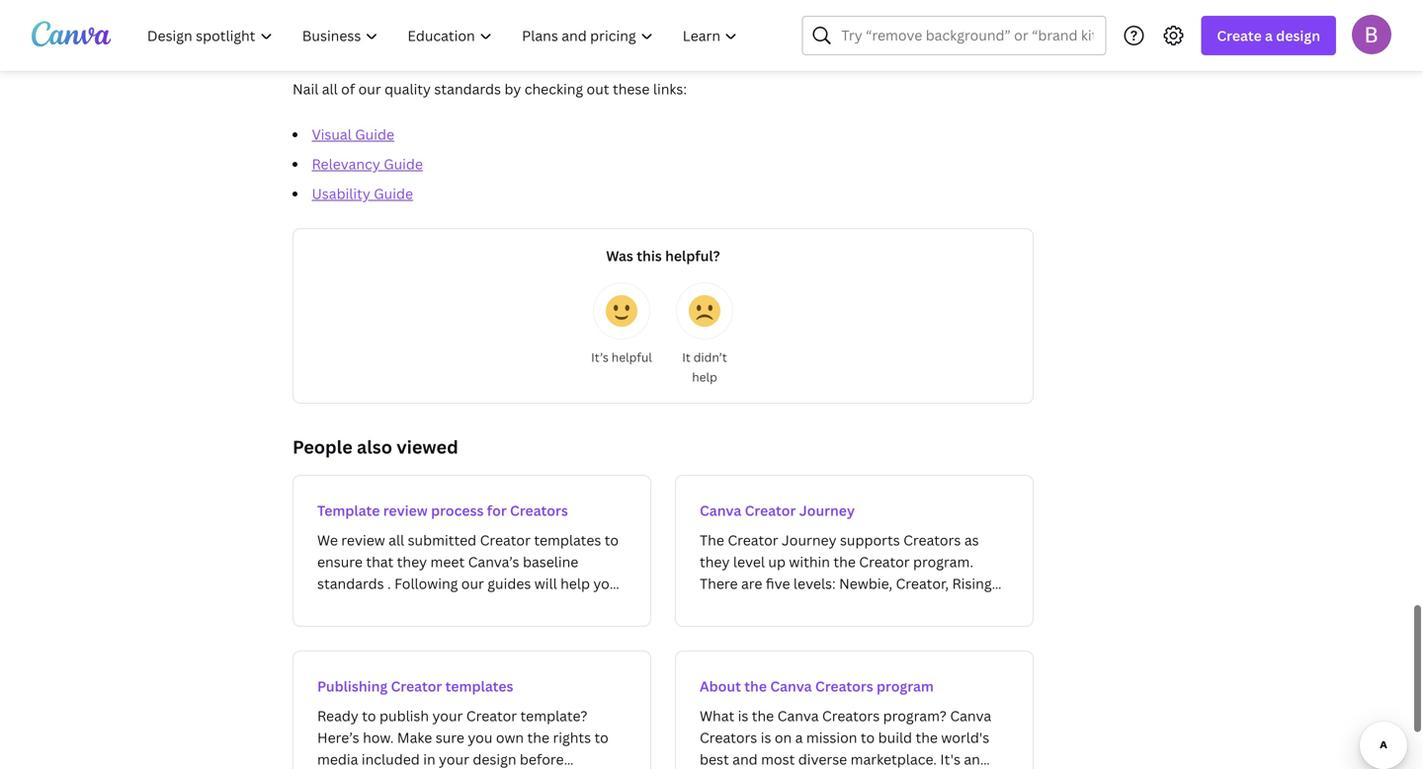 Task type: describe. For each thing, give the bounding box(es) containing it.
all inside we review all submitted creator templates to ensure that they meet canva's  baseline standards . following our guides will help you create beautiful, usable, and relevant templates for the canva library. visual guide relevancy guide usability guide
[[389, 531, 404, 550]]

usable,
[[431, 596, 478, 615]]

nail all of our quality standards by checking out these links:
[[293, 80, 687, 98]]

by
[[504, 80, 521, 98]]

about the canva creators program link
[[675, 651, 1034, 770]]

beautiful,
[[363, 596, 427, 615]]

it's
[[591, 349, 609, 366]]

create a design button
[[1201, 16, 1336, 55]]

canva's
[[468, 553, 519, 572]]

publishing
[[317, 677, 388, 696]]

helpful
[[612, 349, 652, 366]]

links:
[[653, 80, 687, 98]]

submitted
[[408, 531, 476, 550]]

🙂 image
[[606, 295, 637, 327]]

journey
[[799, 502, 855, 520]]

baseline
[[523, 553, 578, 572]]

and
[[481, 596, 507, 615]]

review for we
[[341, 531, 385, 550]]

creator for templates
[[391, 677, 442, 696]]

the inside we review all submitted creator templates to ensure that they meet canva's  baseline standards . following our guides will help you create beautiful, usable, and relevant templates for the canva library. visual guide relevancy guide usability guide
[[411, 618, 433, 637]]

1 vertical spatial templates
[[317, 618, 384, 637]]

relevancy guide link
[[312, 155, 423, 173]]

1 vertical spatial the
[[744, 677, 767, 696]]

out
[[587, 80, 609, 98]]

of
[[341, 80, 355, 98]]

also
[[357, 435, 392, 460]]

publishing creator templates link
[[293, 651, 651, 770]]

you
[[593, 575, 618, 593]]

usability guide link
[[312, 184, 413, 203]]

library.
[[481, 618, 527, 637]]

creator inside we review all submitted creator templates to ensure that they meet canva's  baseline standards . following our guides will help you create beautiful, usable, and relevant templates for the canva library. visual guide relevancy guide usability guide
[[480, 531, 531, 550]]

they
[[397, 553, 427, 572]]

we
[[317, 531, 338, 550]]

for inside we review all submitted creator templates to ensure that they meet canva's  baseline standards . following our guides will help you create beautiful, usable, and relevant templates for the canva library. visual guide relevancy guide usability guide
[[388, 618, 407, 637]]

template
[[317, 502, 380, 520]]

following
[[394, 575, 458, 593]]

1 horizontal spatial for
[[487, 502, 507, 520]]

to
[[605, 531, 619, 550]]

0 vertical spatial relevancy
[[312, 155, 380, 173]]

we review all submitted creator templates to ensure that they meet canva's  baseline standards . following our guides will help you create beautiful, usable, and relevant templates for the canva library. visual guide relevancy guide usability guide
[[317, 531, 619, 659]]

create a design
[[1217, 26, 1320, 45]]

was
[[606, 247, 633, 265]]

guide up publishing creator templates
[[389, 640, 428, 659]]

guide down you
[[574, 618, 613, 637]]

ensure
[[317, 553, 363, 572]]

0 vertical spatial our
[[358, 80, 381, 98]]

0 vertical spatial usability
[[312, 184, 370, 203]]

guides
[[487, 575, 531, 593]]

help inside the it didn't help
[[692, 369, 717, 385]]

it
[[682, 349, 691, 366]]

guide up relevancy guide link
[[355, 125, 394, 144]]

canva inside we review all submitted creator templates to ensure that they meet canva's  baseline standards . following our guides will help you create beautiful, usable, and relevant templates for the canva library. visual guide relevancy guide usability guide
[[436, 618, 478, 637]]

2 horizontal spatial canva
[[770, 677, 812, 696]]

visual guide
[[312, 125, 394, 144]]

it didn't help
[[682, 349, 727, 385]]

creator for journey
[[745, 502, 796, 520]]

a
[[1265, 26, 1273, 45]]

process
[[431, 502, 484, 520]]

these
[[613, 80, 650, 98]]



Task type: locate. For each thing, give the bounding box(es) containing it.
0 vertical spatial creators
[[510, 502, 568, 520]]

creator
[[745, 502, 796, 520], [480, 531, 531, 550], [391, 677, 442, 696]]

templates down create
[[317, 618, 384, 637]]

review up submitted
[[383, 502, 428, 520]]

0 horizontal spatial visual
[[312, 125, 352, 144]]

review up that
[[341, 531, 385, 550]]

templates
[[534, 531, 601, 550], [317, 618, 384, 637], [445, 677, 513, 696]]

0 horizontal spatial our
[[358, 80, 381, 98]]

1 horizontal spatial our
[[461, 575, 484, 593]]

1 vertical spatial all
[[389, 531, 404, 550]]

people
[[293, 435, 353, 460]]

2 vertical spatial templates
[[445, 677, 513, 696]]

the down "beautiful," on the bottom of the page
[[411, 618, 433, 637]]

creator up canva's
[[480, 531, 531, 550]]

about the canva creators program
[[700, 677, 934, 696]]

usability inside we review all submitted creator templates to ensure that they meet canva's  baseline standards . following our guides will help you create beautiful, usable, and relevant templates for the canva library. visual guide relevancy guide usability guide
[[432, 640, 490, 659]]

canva creator journey
[[700, 502, 855, 520]]

helpful?
[[665, 247, 720, 265]]

our
[[358, 80, 381, 98], [461, 575, 484, 593]]

viewed
[[397, 435, 458, 460]]

quality
[[385, 80, 431, 98]]

all left of
[[322, 80, 338, 98]]

relevancy inside we review all submitted creator templates to ensure that they meet canva's  baseline standards . following our guides will help you create beautiful, usable, and relevant templates for the canva library. visual guide relevancy guide usability guide
[[317, 640, 386, 659]]

0 horizontal spatial canva
[[436, 618, 478, 637]]

program
[[877, 677, 934, 696]]

standards inside we review all submitted creator templates to ensure that they meet canva's  baseline standards . following our guides will help you create beautiful, usable, and relevant templates for the canva library. visual guide relevancy guide usability guide
[[317, 575, 384, 593]]

our up usable,
[[461, 575, 484, 593]]

2 horizontal spatial creator
[[745, 502, 796, 520]]

0 vertical spatial creator
[[745, 502, 796, 520]]

1 vertical spatial review
[[341, 531, 385, 550]]

0 horizontal spatial creator
[[391, 677, 442, 696]]

review inside we review all submitted creator templates to ensure that they meet canva's  baseline standards . following our guides will help you create beautiful, usable, and relevant templates for the canva library. visual guide relevancy guide usability guide
[[341, 531, 385, 550]]

will
[[534, 575, 557, 593]]

help inside we review all submitted creator templates to ensure that they meet canva's  baseline standards . following our guides will help you create beautiful, usable, and relevant templates for the canva library. visual guide relevancy guide usability guide
[[560, 575, 590, 593]]

1 horizontal spatial help
[[692, 369, 717, 385]]

about
[[700, 677, 741, 696]]

0 horizontal spatial usability
[[312, 184, 370, 203]]

guide down relevancy guide link
[[374, 184, 413, 203]]

help
[[692, 369, 717, 385], [560, 575, 590, 593]]

nail
[[293, 80, 319, 98]]

1 vertical spatial standards
[[317, 575, 384, 593]]

2 vertical spatial creator
[[391, 677, 442, 696]]

didn't
[[693, 349, 727, 366]]

0 horizontal spatial creators
[[510, 502, 568, 520]]

usability guide
[[312, 184, 413, 203]]

2 vertical spatial canva
[[770, 677, 812, 696]]

visual up relevancy guide link
[[312, 125, 352, 144]]

creators up baseline
[[510, 502, 568, 520]]

standards
[[434, 80, 501, 98], [317, 575, 384, 593]]

was this helpful?
[[606, 247, 720, 265]]

for right process
[[487, 502, 507, 520]]

1 vertical spatial our
[[461, 575, 484, 593]]

review
[[383, 502, 428, 520], [341, 531, 385, 550]]

😔 image
[[689, 295, 720, 327]]

1 horizontal spatial creator
[[480, 531, 531, 550]]

1 vertical spatial canva
[[436, 618, 478, 637]]

0 vertical spatial the
[[411, 618, 433, 637]]

1 vertical spatial relevancy
[[317, 640, 386, 659]]

usability down usable,
[[432, 640, 490, 659]]

our inside we review all submitted creator templates to ensure that they meet canva's  baseline standards . following our guides will help you create beautiful, usable, and relevant templates for the canva library. visual guide relevancy guide usability guide
[[461, 575, 484, 593]]

0 vertical spatial review
[[383, 502, 428, 520]]

all up they
[[389, 531, 404, 550]]

template review process for creators
[[317, 502, 568, 520]]

1 horizontal spatial visual
[[531, 618, 570, 637]]

creators inside about the canva creators program link
[[815, 677, 873, 696]]

1 vertical spatial creators
[[815, 677, 873, 696]]

this
[[637, 247, 662, 265]]

2 horizontal spatial templates
[[534, 531, 601, 550]]

0 vertical spatial standards
[[434, 80, 501, 98]]

0 vertical spatial canva
[[700, 502, 741, 520]]

visual down the relevant
[[531, 618, 570, 637]]

creators
[[510, 502, 568, 520], [815, 677, 873, 696]]

people also viewed
[[293, 435, 458, 460]]

guide
[[355, 125, 394, 144], [384, 155, 423, 173], [374, 184, 413, 203], [574, 618, 613, 637], [389, 640, 428, 659], [494, 640, 533, 659]]

the right about
[[744, 677, 767, 696]]

1 vertical spatial help
[[560, 575, 590, 593]]

standards left by
[[434, 80, 501, 98]]

create
[[317, 596, 360, 615]]

0 horizontal spatial help
[[560, 575, 590, 593]]

checking
[[524, 80, 583, 98]]

1 horizontal spatial standards
[[434, 80, 501, 98]]

create
[[1217, 26, 1262, 45]]

relevant
[[510, 596, 565, 615]]

1 horizontal spatial canva
[[700, 502, 741, 520]]

all
[[322, 80, 338, 98], [389, 531, 404, 550]]

relevancy
[[312, 155, 380, 173], [317, 640, 386, 659]]

relevancy down visual guide link
[[312, 155, 380, 173]]

visual inside we review all submitted creator templates to ensure that they meet canva's  baseline standards . following our guides will help you create beautiful, usable, and relevant templates for the canva library. visual guide relevancy guide usability guide
[[531, 618, 570, 637]]

for down "beautiful," on the bottom of the page
[[388, 618, 407, 637]]

relevancy guide
[[312, 155, 423, 173]]

publishing creator templates
[[317, 677, 513, 696]]

1 vertical spatial visual
[[531, 618, 570, 637]]

0 vertical spatial templates
[[534, 531, 601, 550]]

for
[[487, 502, 507, 520], [388, 618, 407, 637]]

1 vertical spatial for
[[388, 618, 407, 637]]

design
[[1276, 26, 1320, 45]]

1 horizontal spatial creators
[[815, 677, 873, 696]]

visual
[[312, 125, 352, 144], [531, 618, 570, 637]]

our right of
[[358, 80, 381, 98]]

review for template
[[383, 502, 428, 520]]

bob builder image
[[1352, 15, 1391, 54]]

canva
[[700, 502, 741, 520], [436, 618, 478, 637], [770, 677, 812, 696]]

0 vertical spatial for
[[487, 502, 507, 520]]

1 horizontal spatial templates
[[445, 677, 513, 696]]

0 vertical spatial visual
[[312, 125, 352, 144]]

creators left program
[[815, 677, 873, 696]]

top level navigation element
[[134, 16, 754, 55]]

1 vertical spatial usability
[[432, 640, 490, 659]]

.
[[387, 575, 391, 593]]

the
[[411, 618, 433, 637], [744, 677, 767, 696]]

creator left journey
[[745, 502, 796, 520]]

0 vertical spatial all
[[322, 80, 338, 98]]

help right will
[[560, 575, 590, 593]]

visual guide link
[[312, 125, 394, 144]]

standards down "ensure"
[[317, 575, 384, 593]]

that
[[366, 553, 394, 572]]

1 vertical spatial creator
[[480, 531, 531, 550]]

guide up usability guide link on the top
[[384, 155, 423, 173]]

guide down library.
[[494, 640, 533, 659]]

0 vertical spatial help
[[692, 369, 717, 385]]

Try "remove background" or "brand kit" search field
[[841, 17, 1093, 54]]

0 horizontal spatial templates
[[317, 618, 384, 637]]

templates down library.
[[445, 677, 513, 696]]

help down didn't
[[692, 369, 717, 385]]

0 horizontal spatial the
[[411, 618, 433, 637]]

canva creator journey link
[[675, 475, 1034, 628]]

usability down relevancy guide link
[[312, 184, 370, 203]]

1 horizontal spatial usability
[[432, 640, 490, 659]]

0 horizontal spatial standards
[[317, 575, 384, 593]]

0 horizontal spatial for
[[388, 618, 407, 637]]

templates up baseline
[[534, 531, 601, 550]]

1 horizontal spatial all
[[389, 531, 404, 550]]

usability
[[312, 184, 370, 203], [432, 640, 490, 659]]

0 horizontal spatial all
[[322, 80, 338, 98]]

1 horizontal spatial the
[[744, 677, 767, 696]]

creator right publishing
[[391, 677, 442, 696]]

meet
[[430, 553, 465, 572]]

it's helpful
[[591, 349, 652, 366]]

relevancy up publishing
[[317, 640, 386, 659]]



Task type: vqa. For each thing, say whether or not it's contained in the screenshot.
Download 'the'
no



